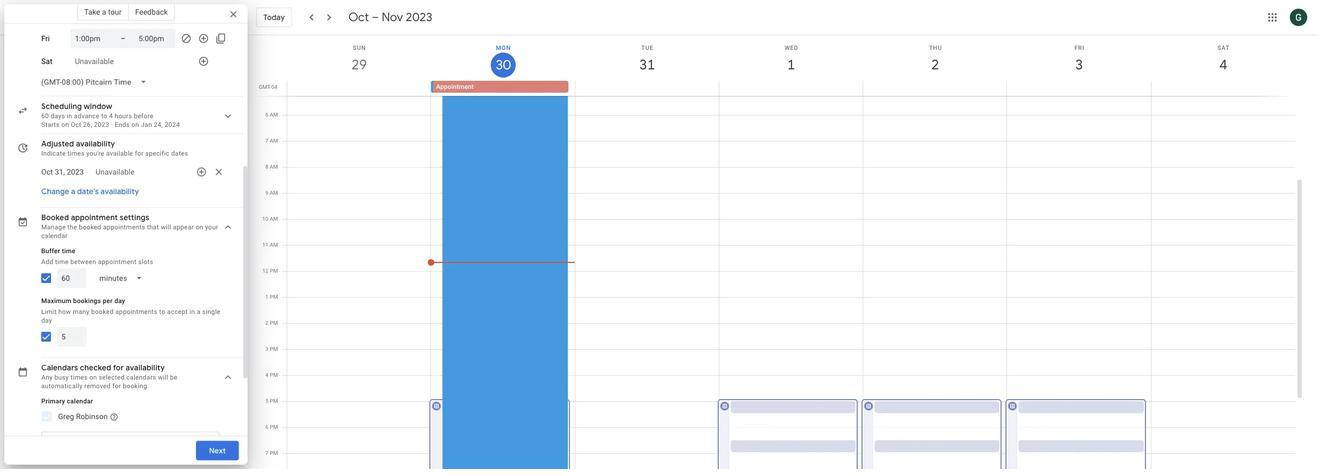 Task type: describe. For each thing, give the bounding box(es) containing it.
accept
[[167, 309, 188, 316]]

oct – nov 2023
[[349, 10, 433, 25]]

60
[[41, 112, 49, 120]]

– left the nov
[[372, 10, 379, 25]]

gmt-
[[259, 84, 271, 90]]

calendars
[[41, 363, 78, 373]]

sat for sat
[[41, 57, 52, 66]]

1 pm
[[266, 294, 278, 300]]

am for 10 am
[[270, 216, 278, 222]]

bookings
[[73, 298, 101, 305]]

window
[[84, 102, 112, 111]]

take a tour button
[[77, 3, 129, 21]]

4 pm
[[266, 373, 278, 379]]

gmt-04
[[259, 84, 278, 90]]

1 vertical spatial calendar
[[67, 398, 93, 406]]

take a tour
[[84, 8, 122, 16]]

pm for 12 pm
[[270, 268, 278, 274]]

busy
[[54, 374, 69, 382]]

2 inside thu 2
[[931, 56, 939, 74]]

7 for 7 pm
[[266, 451, 269, 457]]

date's
[[77, 187, 99, 197]]

29
[[351, 56, 366, 74]]

robinson
[[76, 413, 108, 422]]

will inside the calendars checked for availability any busy times on selected calendars will be automatically removed for booking
[[158, 374, 168, 382]]

primary
[[41, 398, 65, 406]]

greg
[[58, 413, 74, 422]]

starts
[[41, 121, 60, 129]]

ends
[[115, 121, 130, 129]]

booking
[[123, 383, 147, 391]]

feedback button
[[129, 3, 175, 21]]

7 am
[[265, 138, 278, 144]]

3 cell from the left
[[863, 81, 1007, 94]]

on left jan
[[131, 121, 139, 129]]

appointment button
[[434, 81, 569, 93]]

31
[[639, 56, 655, 74]]

change a date's availability button
[[37, 182, 143, 202]]

times inside adjusted availability indicate times you're available for specific dates
[[68, 150, 85, 158]]

indicate
[[41, 150, 66, 158]]

·
[[111, 121, 113, 129]]

0 vertical spatial day
[[114, 298, 125, 305]]

pm for 1 pm
[[270, 294, 278, 300]]

specific
[[145, 150, 169, 158]]

8
[[265, 164, 268, 170]]

buffer
[[41, 248, 60, 255]]

am for 7 am
[[270, 138, 278, 144]]

6 for 6 pm
[[266, 425, 269, 431]]

the
[[68, 224, 77, 231]]

removed
[[84, 383, 111, 391]]

6 am
[[265, 112, 278, 118]]

thursday, november 2 element
[[923, 53, 948, 78]]

scheduling
[[41, 102, 82, 111]]

next button
[[196, 438, 239, 464]]

on inside the calendars checked for availability any busy times on selected calendars will be automatically removed for booking
[[89, 374, 97, 382]]

wednesday, november 1 element
[[779, 53, 804, 78]]

thu
[[929, 45, 943, 52]]

booked
[[41, 213, 69, 223]]

9
[[265, 190, 268, 196]]

am for 9 am
[[270, 190, 278, 196]]

checked
[[80, 363, 111, 373]]

fri for fri 3
[[1075, 45, 1085, 52]]

wed 1
[[785, 45, 799, 74]]

tue 31
[[639, 45, 655, 74]]

automatically
[[41, 383, 83, 391]]

appointment
[[436, 83, 474, 91]]

a for change
[[71, 187, 75, 197]]

many
[[73, 309, 89, 316]]

1 vertical spatial 1
[[266, 294, 269, 300]]

maximum
[[41, 298, 71, 305]]

adjusted availability indicate times you're available for specific dates
[[41, 139, 188, 158]]

fri for fri
[[41, 34, 50, 43]]

3 pm
[[266, 347, 278, 353]]

scheduling window 60 days in advance to 4 hours before starts on oct 26, 2023 · ends on jan 24, 2024
[[41, 102, 180, 129]]

days
[[51, 112, 65, 120]]

7 pm
[[266, 451, 278, 457]]

slots
[[138, 259, 153, 266]]

5 pm
[[266, 399, 278, 405]]

4 cell from the left
[[1152, 81, 1296, 94]]

pm for 3 pm
[[270, 347, 278, 353]]

grid containing 29
[[252, 35, 1305, 470]]

appointment inside buffer time add time between appointment slots
[[98, 259, 137, 266]]

– left feedback
[[121, 10, 126, 19]]

booked inside maximum bookings per day limit how many booked appointments to accept in a single day
[[91, 309, 114, 316]]

1 vertical spatial unavailable
[[96, 168, 135, 177]]

selected
[[99, 374, 125, 382]]

4 inside sat 4
[[1219, 56, 1227, 74]]

3 inside fri 3
[[1075, 56, 1083, 74]]

pm for 7 pm
[[270, 451, 278, 457]]

take
[[84, 8, 100, 16]]

appointment inside 'booked appointment settings manage the booked appointments that will appear on your calendar'
[[71, 213, 118, 223]]

in inside maximum bookings per day limit how many booked appointments to accept in a single day
[[190, 309, 195, 316]]

appointment row
[[282, 81, 1305, 96]]

sat 4
[[1218, 45, 1230, 74]]

times inside the calendars checked for availability any busy times on selected calendars will be automatically removed for booking
[[71, 374, 88, 382]]

2 vertical spatial for
[[112, 383, 121, 391]]

am for 6 am
[[270, 112, 278, 118]]

6 pm
[[266, 425, 278, 431]]

Date text field
[[41, 166, 84, 179]]

maximum bookings per day limit how many booked appointments to accept in a single day
[[41, 298, 221, 325]]

sun
[[353, 45, 366, 52]]

2 cell from the left
[[719, 81, 863, 94]]

30
[[495, 56, 510, 74]]

adjusted
[[41, 139, 74, 149]]

10
[[262, 216, 268, 222]]

pm for 4 pm
[[270, 373, 278, 379]]

a inside maximum bookings per day limit how many booked appointments to accept in a single day
[[197, 309, 201, 316]]

0 vertical spatial unavailable
[[75, 57, 114, 66]]



Task type: vqa. For each thing, say whether or not it's contained in the screenshot.
the topmost 15 element
no



Task type: locate. For each thing, give the bounding box(es) containing it.
1 vertical spatial booked
[[91, 309, 114, 316]]

0 vertical spatial appointments
[[103, 224, 145, 231]]

2023
[[406, 10, 433, 25], [94, 121, 109, 129]]

fri
[[41, 34, 50, 43], [1075, 45, 1085, 52]]

am for 8 am
[[270, 164, 278, 170]]

pm up the 4 pm
[[270, 347, 278, 353]]

1 vertical spatial appointments
[[115, 309, 158, 316]]

to left accept
[[159, 309, 165, 316]]

thu 2
[[929, 45, 943, 74]]

for
[[135, 150, 144, 158], [113, 363, 124, 373], [112, 383, 121, 391]]

appointment up the
[[71, 213, 118, 223]]

1 inside wed 1
[[787, 56, 795, 74]]

0 vertical spatial appointment
[[71, 213, 118, 223]]

1 vertical spatial 4
[[109, 112, 113, 120]]

appointments left accept
[[115, 309, 158, 316]]

am up 7 am
[[270, 112, 278, 118]]

0 vertical spatial times
[[68, 150, 85, 158]]

cell down thursday, november 2 element
[[863, 81, 1007, 94]]

will left be
[[158, 374, 168, 382]]

am
[[270, 112, 278, 118], [270, 138, 278, 144], [270, 164, 278, 170], [270, 190, 278, 196], [270, 216, 278, 222], [270, 242, 278, 248]]

am right 8
[[270, 164, 278, 170]]

pm up 2 pm
[[270, 294, 278, 300]]

single
[[202, 309, 221, 316]]

a
[[102, 8, 106, 16], [71, 187, 75, 197], [197, 309, 201, 316]]

availability for date's
[[101, 187, 139, 197]]

2 vertical spatial availability
[[126, 363, 165, 373]]

booked down per
[[91, 309, 114, 316]]

1 vertical spatial sat
[[41, 57, 52, 66]]

am right "10"
[[270, 216, 278, 222]]

sat
[[1218, 45, 1230, 52], [41, 57, 52, 66]]

1 horizontal spatial 2
[[931, 56, 939, 74]]

am for 11 am
[[270, 242, 278, 248]]

0 horizontal spatial 1
[[266, 294, 269, 300]]

wed
[[785, 45, 799, 52]]

jan
[[141, 121, 152, 129]]

1 horizontal spatial in
[[190, 309, 195, 316]]

0 vertical spatial fri
[[41, 34, 50, 43]]

1 vertical spatial appointment
[[98, 259, 137, 266]]

time right add
[[55, 259, 69, 266]]

0 vertical spatial 4
[[1219, 56, 1227, 74]]

2 down 1 pm
[[266, 320, 269, 326]]

times left you're
[[68, 150, 85, 158]]

booked inside 'booked appointment settings manage the booked appointments that will appear on your calendar'
[[79, 224, 101, 231]]

8 pm from the top
[[270, 451, 278, 457]]

unavailable down 'available'
[[96, 168, 135, 177]]

0 vertical spatial availability
[[76, 139, 115, 149]]

0 horizontal spatial 4
[[109, 112, 113, 120]]

pm down 6 pm
[[270, 451, 278, 457]]

5
[[266, 399, 269, 405]]

0 horizontal spatial sat
[[41, 57, 52, 66]]

24,
[[154, 121, 163, 129]]

Start time on Fridays text field
[[75, 32, 108, 45]]

in
[[67, 112, 72, 120], [190, 309, 195, 316]]

availability inside adjusted availability indicate times you're available for specific dates
[[76, 139, 115, 149]]

in right accept
[[190, 309, 195, 316]]

cell down wednesday, november 1 element
[[719, 81, 863, 94]]

7 down 6 pm
[[266, 451, 269, 457]]

4 am from the top
[[270, 190, 278, 196]]

1 horizontal spatial a
[[102, 8, 106, 16]]

pm for 2 pm
[[270, 320, 278, 326]]

next
[[209, 447, 226, 456]]

1 vertical spatial oct
[[71, 121, 81, 129]]

0 vertical spatial time
[[62, 248, 75, 255]]

1 vertical spatial in
[[190, 309, 195, 316]]

a for take
[[102, 8, 106, 16]]

for up selected
[[113, 363, 124, 373]]

be
[[170, 374, 178, 382]]

appear
[[173, 224, 194, 231]]

End time on Fridays text field
[[139, 32, 171, 45]]

fri up friday, november 3 element
[[1075, 45, 1085, 52]]

in right days
[[67, 112, 72, 120]]

fri left the 'start time on fridays' text field
[[41, 34, 50, 43]]

1 vertical spatial fri
[[1075, 45, 1085, 52]]

that
[[147, 224, 159, 231]]

0 horizontal spatial 2
[[266, 320, 269, 326]]

sat up saturday, november 4 element
[[1218, 45, 1230, 52]]

3 am from the top
[[270, 164, 278, 170]]

tuesday, october 31 element
[[635, 53, 660, 78]]

1 pm from the top
[[270, 268, 278, 274]]

oct
[[349, 10, 369, 25], [71, 121, 81, 129]]

appointments inside 'booked appointment settings manage the booked appointments that will appear on your calendar'
[[103, 224, 145, 231]]

5 am from the top
[[270, 216, 278, 222]]

0 vertical spatial 2023
[[406, 10, 433, 25]]

1 down 12
[[266, 294, 269, 300]]

today
[[263, 12, 285, 22]]

booked appointment settings manage the booked appointments that will appear on your calendar
[[41, 213, 218, 240]]

7 up 8
[[265, 138, 268, 144]]

booked
[[79, 224, 101, 231], [91, 309, 114, 316]]

appointment
[[71, 213, 118, 223], [98, 259, 137, 266]]

today button
[[256, 4, 292, 30]]

1 7 from the top
[[265, 138, 268, 144]]

times right busy
[[71, 374, 88, 382]]

am right 9
[[270, 190, 278, 196]]

1 vertical spatial 2023
[[94, 121, 109, 129]]

pm up "7 pm"
[[270, 425, 278, 431]]

limit
[[41, 309, 57, 316]]

mon 30
[[495, 45, 511, 74]]

between
[[70, 259, 96, 266]]

– down the tour
[[121, 34, 126, 43]]

4 pm from the top
[[270, 347, 278, 353]]

oct inside scheduling window 60 days in advance to 4 hours before starts on oct 26, 2023 · ends on jan 24, 2024
[[71, 121, 81, 129]]

1 vertical spatial time
[[55, 259, 69, 266]]

1 vertical spatial day
[[41, 317, 52, 325]]

manage
[[41, 224, 66, 231]]

1 vertical spatial will
[[158, 374, 168, 382]]

0 horizontal spatial to
[[101, 112, 107, 120]]

4 inside scheduling window 60 days in advance to 4 hours before starts on oct 26, 2023 · ends on jan 24, 2024
[[109, 112, 113, 120]]

1 down the wed at the right of the page
[[787, 56, 795, 74]]

a left the tour
[[102, 8, 106, 16]]

2 horizontal spatial 4
[[1219, 56, 1227, 74]]

1
[[787, 56, 795, 74], [266, 294, 269, 300]]

2 vertical spatial 4
[[266, 373, 269, 379]]

for inside adjusted availability indicate times you're available for specific dates
[[135, 150, 144, 158]]

on
[[61, 121, 69, 129], [131, 121, 139, 129], [196, 224, 203, 231], [89, 374, 97, 382]]

7 pm from the top
[[270, 425, 278, 431]]

calendar inside 'booked appointment settings manage the booked appointments that will appear on your calendar'
[[41, 232, 68, 240]]

1 vertical spatial to
[[159, 309, 165, 316]]

0 vertical spatial to
[[101, 112, 107, 120]]

unavailable down the 'start time on fridays' text field
[[75, 57, 114, 66]]

to
[[101, 112, 107, 120], [159, 309, 165, 316]]

0 vertical spatial for
[[135, 150, 144, 158]]

on left your
[[196, 224, 203, 231]]

1 horizontal spatial 2023
[[406, 10, 433, 25]]

1 vertical spatial 3
[[266, 347, 269, 353]]

your
[[205, 224, 218, 231]]

change a date's availability
[[41, 187, 139, 197]]

1 cell from the left
[[287, 81, 431, 94]]

0 vertical spatial 7
[[265, 138, 268, 144]]

6 for 6 am
[[265, 112, 268, 118]]

0 horizontal spatial 3
[[266, 347, 269, 353]]

0 vertical spatial 1
[[787, 56, 795, 74]]

in inside scheduling window 60 days in advance to 4 hours before starts on oct 26, 2023 · ends on jan 24, 2024
[[67, 112, 72, 120]]

1 6 from the top
[[265, 112, 268, 118]]

0 vertical spatial 3
[[1075, 56, 1083, 74]]

day down limit
[[41, 317, 52, 325]]

–
[[372, 10, 379, 25], [121, 10, 126, 19], [121, 34, 126, 43]]

oct left 26,
[[71, 121, 81, 129]]

Maximum bookings per day number field
[[61, 328, 82, 347]]

7 for 7 am
[[265, 138, 268, 144]]

calendars checked for availability any busy times on selected calendars will be automatically removed for booking
[[41, 363, 178, 391]]

before
[[134, 112, 154, 120]]

2 down thu
[[931, 56, 939, 74]]

grid
[[252, 35, 1305, 470]]

1 horizontal spatial to
[[159, 309, 165, 316]]

1 vertical spatial 6
[[266, 425, 269, 431]]

2 am from the top
[[270, 138, 278, 144]]

a inside button
[[102, 8, 106, 16]]

1 horizontal spatial fri
[[1075, 45, 1085, 52]]

6
[[265, 112, 268, 118], [266, 425, 269, 431]]

1 vertical spatial 2
[[266, 320, 269, 326]]

11
[[262, 242, 268, 248]]

2 pm from the top
[[270, 294, 278, 300]]

nov
[[382, 10, 403, 25]]

settings
[[120, 213, 149, 223]]

0 vertical spatial in
[[67, 112, 72, 120]]

6 am from the top
[[270, 242, 278, 248]]

to inside scheduling window 60 days in advance to 4 hours before starts on oct 26, 2023 · ends on jan 24, 2024
[[101, 112, 107, 120]]

0 horizontal spatial 2023
[[94, 121, 109, 129]]

1 vertical spatial times
[[71, 374, 88, 382]]

1 horizontal spatial oct
[[349, 10, 369, 25]]

to down window
[[101, 112, 107, 120]]

0 vertical spatial 6
[[265, 112, 268, 118]]

on down days
[[61, 121, 69, 129]]

3 pm from the top
[[270, 320, 278, 326]]

availability for for
[[126, 363, 165, 373]]

feedback
[[135, 8, 168, 16]]

appointment left slots
[[98, 259, 137, 266]]

oct up sun
[[349, 10, 369, 25]]

1 vertical spatial for
[[113, 363, 124, 373]]

2024
[[165, 121, 180, 129]]

dates
[[171, 150, 188, 158]]

time right buffer
[[62, 248, 75, 255]]

5 pm from the top
[[270, 373, 278, 379]]

greg robinson
[[58, 413, 108, 422]]

unavailable
[[75, 57, 114, 66], [96, 168, 135, 177]]

tue
[[642, 45, 654, 52]]

0 vertical spatial a
[[102, 8, 106, 16]]

pm right 12
[[270, 268, 278, 274]]

1 vertical spatial availability
[[101, 187, 139, 197]]

friday, november 3 element
[[1067, 53, 1092, 78]]

0 vertical spatial booked
[[79, 224, 101, 231]]

sat up scheduling in the left of the page
[[41, 57, 52, 66]]

advance
[[74, 112, 100, 120]]

sunday, october 29 element
[[347, 53, 372, 78]]

12 pm
[[263, 268, 278, 274]]

day right per
[[114, 298, 125, 305]]

2023 inside scheduling window 60 days in advance to 4 hours before starts on oct 26, 2023 · ends on jan 24, 2024
[[94, 121, 109, 129]]

0 vertical spatial calendar
[[41, 232, 68, 240]]

1 horizontal spatial day
[[114, 298, 125, 305]]

9 am
[[265, 190, 278, 196]]

pm for 6 pm
[[270, 425, 278, 431]]

appointments inside maximum bookings per day limit how many booked appointments to accept in a single day
[[115, 309, 158, 316]]

for left specific
[[135, 150, 144, 158]]

calendar
[[41, 232, 68, 240], [67, 398, 93, 406]]

2023 right the nov
[[406, 10, 433, 25]]

11 am
[[262, 242, 278, 248]]

buffer time add time between appointment slots
[[41, 248, 153, 266]]

cell
[[287, 81, 431, 94], [719, 81, 863, 94], [863, 81, 1007, 94], [1152, 81, 1296, 94]]

am right 11
[[270, 242, 278, 248]]

availability up settings at top left
[[101, 187, 139, 197]]

on up removed
[[89, 374, 97, 382]]

am down 6 am at the top of page
[[270, 138, 278, 144]]

1 horizontal spatial 3
[[1075, 56, 1083, 74]]

0 horizontal spatial fri
[[41, 34, 50, 43]]

a inside button
[[71, 187, 75, 197]]

Buffer time number field
[[61, 269, 82, 288]]

primary calendar
[[41, 398, 93, 406]]

2 horizontal spatial a
[[197, 309, 201, 316]]

for down selected
[[112, 383, 121, 391]]

mon
[[496, 45, 511, 52]]

2023 left ·
[[94, 121, 109, 129]]

0 vertical spatial sat
[[1218, 45, 1230, 52]]

6 pm from the top
[[270, 399, 278, 405]]

pm
[[270, 268, 278, 274], [270, 294, 278, 300], [270, 320, 278, 326], [270, 347, 278, 353], [270, 373, 278, 379], [270, 399, 278, 405], [270, 425, 278, 431], [270, 451, 278, 457]]

2
[[931, 56, 939, 74], [266, 320, 269, 326]]

on inside 'booked appointment settings manage the booked appointments that will appear on your calendar'
[[196, 224, 203, 231]]

to inside maximum bookings per day limit how many booked appointments to accept in a single day
[[159, 309, 165, 316]]

appointments down settings at top left
[[103, 224, 145, 231]]

you're
[[86, 150, 104, 158]]

availability inside the calendars checked for availability any busy times on selected calendars will be automatically removed for booking
[[126, 363, 165, 373]]

sun 29
[[351, 45, 366, 74]]

1 am from the top
[[270, 112, 278, 118]]

1 vertical spatial 7
[[266, 451, 269, 457]]

2 vertical spatial a
[[197, 309, 201, 316]]

2 6 from the top
[[266, 425, 269, 431]]

6 up 7 am
[[265, 112, 268, 118]]

None field
[[37, 72, 155, 92], [91, 269, 151, 288], [37, 72, 155, 92], [91, 269, 151, 288]]

8 am
[[265, 164, 278, 170]]

pm for 5 pm
[[270, 399, 278, 405]]

fri 3
[[1075, 45, 1085, 74]]

any
[[41, 374, 53, 382]]

availability up 'calendars'
[[126, 363, 165, 373]]

0 vertical spatial 2
[[931, 56, 939, 74]]

tour
[[108, 8, 122, 16]]

pm down 1 pm
[[270, 320, 278, 326]]

availability inside change a date's availability button
[[101, 187, 139, 197]]

time
[[62, 248, 75, 255], [55, 259, 69, 266]]

2 7 from the top
[[266, 451, 269, 457]]

1 horizontal spatial 1
[[787, 56, 795, 74]]

0 horizontal spatial day
[[41, 317, 52, 325]]

1 horizontal spatial sat
[[1218, 45, 1230, 52]]

monday, october 30, today element
[[491, 53, 516, 78]]

pm right 5
[[270, 399, 278, 405]]

add
[[41, 259, 53, 266]]

0 vertical spatial will
[[161, 224, 171, 231]]

calendar down manage
[[41, 232, 68, 240]]

0 horizontal spatial in
[[67, 112, 72, 120]]

0 vertical spatial oct
[[349, 10, 369, 25]]

availability up you're
[[76, 139, 115, 149]]

available
[[106, 150, 133, 158]]

pm up 5 pm
[[270, 373, 278, 379]]

saturday, november 4 element
[[1212, 53, 1237, 78]]

a left single
[[197, 309, 201, 316]]

12
[[263, 268, 269, 274]]

sat for sat 4
[[1218, 45, 1230, 52]]

booked right the
[[79, 224, 101, 231]]

a left date's
[[71, 187, 75, 197]]

4
[[1219, 56, 1227, 74], [109, 112, 113, 120], [266, 373, 269, 379]]

6 down 5
[[266, 425, 269, 431]]

calendar up greg robinson
[[67, 398, 93, 406]]

0 horizontal spatial oct
[[71, 121, 81, 129]]

will right that
[[161, 224, 171, 231]]

0 horizontal spatial a
[[71, 187, 75, 197]]

cell down sunday, october 29 element
[[287, 81, 431, 94]]

cell down saturday, november 4 element
[[1152, 81, 1296, 94]]

1 horizontal spatial 4
[[266, 373, 269, 379]]

will inside 'booked appointment settings manage the booked appointments that will appear on your calendar'
[[161, 224, 171, 231]]

hours
[[115, 112, 132, 120]]

1 vertical spatial a
[[71, 187, 75, 197]]



